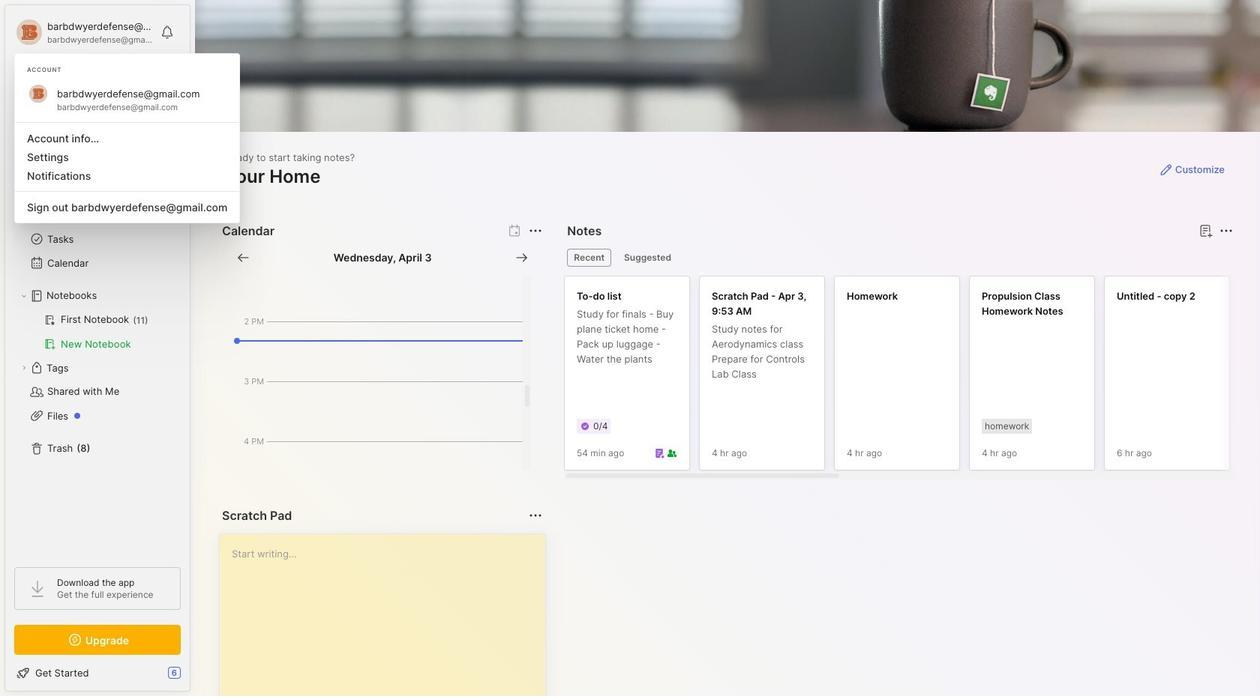 Task type: vqa. For each thing, say whether or not it's contained in the screenshot.
Main element
yes



Task type: describe. For each thing, give the bounding box(es) containing it.
main element
[[0, 0, 195, 697]]

click to collapse image
[[189, 669, 201, 687]]

Start writing… text field
[[232, 535, 545, 697]]

2 tab from the left
[[617, 249, 678, 267]]

Choose date to view field
[[334, 251, 432, 266]]



Task type: locate. For each thing, give the bounding box(es) containing it.
group
[[14, 308, 180, 356]]

Help and Learning task checklist field
[[5, 662, 190, 686]]

tab
[[567, 249, 611, 267], [617, 249, 678, 267]]

expand notebooks image
[[20, 292, 29, 301]]

none search field inside main 'element'
[[41, 74, 167, 92]]

expand tags image
[[20, 364, 29, 373]]

None search field
[[41, 74, 167, 92]]

1 tab from the left
[[567, 249, 611, 267]]

dropdown list menu
[[15, 116, 240, 217]]

tab list
[[567, 249, 1231, 267]]

Search text field
[[41, 77, 167, 91]]

Account field
[[14, 17, 153, 47]]

tree inside main 'element'
[[5, 146, 190, 554]]

more actions image
[[527, 222, 545, 240], [1218, 222, 1236, 240], [527, 507, 545, 525]]

row group
[[564, 276, 1260, 480]]

tree
[[5, 146, 190, 554]]

0 horizontal spatial tab
[[567, 249, 611, 267]]

1 horizontal spatial tab
[[617, 249, 678, 267]]

More actions field
[[525, 221, 546, 242], [1216, 221, 1237, 242], [525, 506, 546, 527]]

group inside main 'element'
[[14, 308, 180, 356]]



